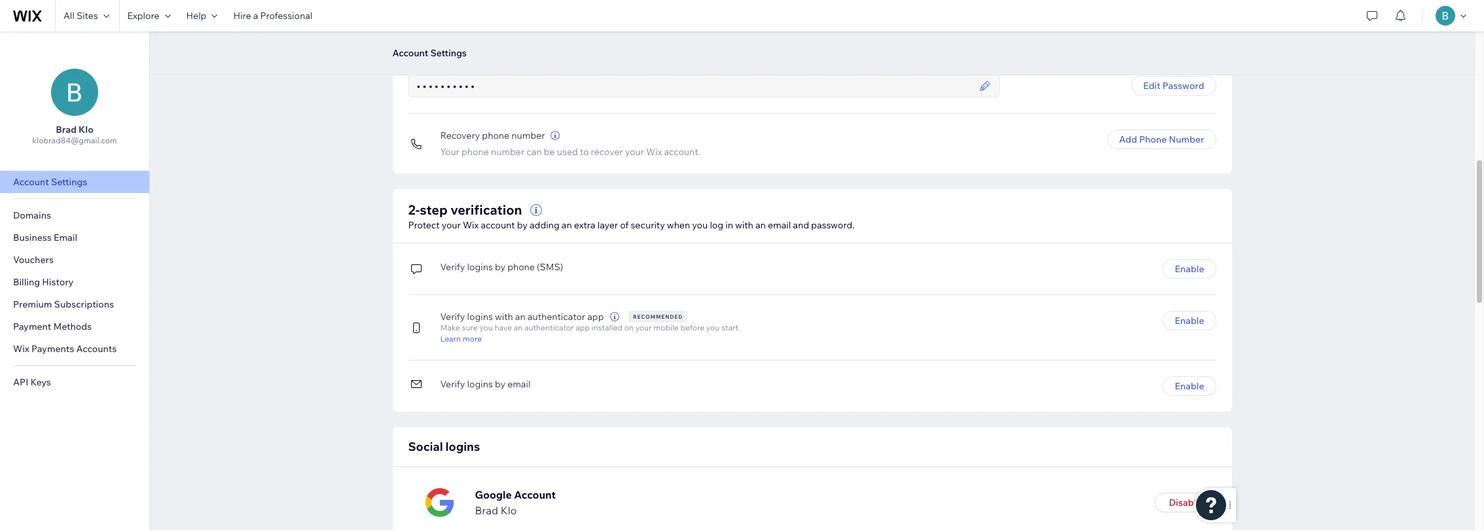 Task type: locate. For each thing, give the bounding box(es) containing it.
account inside button
[[392, 47, 428, 59]]

enable button for verify logins by email
[[1163, 376, 1216, 396]]

1 vertical spatial with
[[495, 311, 513, 323]]

2 vertical spatial by
[[495, 378, 505, 390]]

settings inside "link"
[[51, 176, 87, 188]]

disable
[[1169, 497, 1201, 509]]

0 vertical spatial verify
[[440, 261, 465, 273]]

0 vertical spatial phone
[[482, 130, 509, 141]]

2 horizontal spatial wix
[[646, 146, 662, 158]]

by
[[517, 219, 528, 231], [495, 261, 505, 273], [495, 378, 505, 390]]

phone right the recovery
[[482, 130, 509, 141]]

0 vertical spatial account settings
[[392, 47, 467, 59]]

security
[[631, 219, 665, 231]]

(sms)
[[537, 261, 563, 273]]

settings inside button
[[430, 47, 467, 59]]

0 horizontal spatial klo
[[79, 124, 94, 136]]

2 vertical spatial enable button
[[1163, 376, 1216, 396]]

number for recovery
[[511, 130, 545, 141]]

wix payments accounts
[[13, 343, 117, 355]]

authenticator
[[528, 311, 585, 323], [524, 323, 574, 333]]

password inside button
[[1162, 80, 1204, 92]]

klo
[[79, 124, 94, 136], [501, 504, 517, 517]]

3 enable button from the top
[[1163, 376, 1216, 396]]

0 vertical spatial account
[[392, 47, 428, 59]]

2 vertical spatial wix
[[13, 343, 29, 355]]

0 vertical spatial enable button
[[1163, 259, 1216, 279]]

authenticator inside make sure you have an authenticator app installed on your mobile before you start. learn more
[[524, 323, 574, 333]]

3 enable from the top
[[1175, 380, 1204, 392]]

1 vertical spatial wix
[[463, 219, 479, 231]]

log
[[710, 219, 723, 231]]

1 vertical spatial password
[[1162, 80, 1204, 92]]

settings
[[430, 47, 467, 59], [51, 176, 87, 188]]

1 horizontal spatial email
[[768, 219, 791, 231]]

installed
[[591, 323, 623, 333]]

0 horizontal spatial wix
[[13, 343, 29, 355]]

0 horizontal spatial settings
[[51, 176, 87, 188]]

verify for verify logins by email
[[440, 378, 465, 390]]

authenticator right have
[[524, 323, 574, 333]]

1 horizontal spatial settings
[[430, 47, 467, 59]]

1 vertical spatial your
[[442, 219, 461, 231]]

1 vertical spatial settings
[[51, 176, 87, 188]]

0 horizontal spatial account settings
[[13, 176, 87, 188]]

email down have
[[507, 378, 530, 390]]

2-step verification
[[408, 202, 522, 218]]

account settings link
[[0, 171, 149, 193]]

learn
[[440, 334, 461, 343]]

your right recover
[[625, 146, 644, 158]]

1 vertical spatial account settings
[[13, 176, 87, 188]]

number up can
[[511, 130, 545, 141]]

0 vertical spatial brad
[[56, 124, 77, 136]]

2 vertical spatial enable
[[1175, 380, 1204, 392]]

brad up the account settings "link"
[[56, 124, 77, 136]]

a
[[253, 10, 258, 22]]

0 horizontal spatial brad
[[56, 124, 77, 136]]

klo up the account settings "link"
[[79, 124, 94, 136]]

google account brad klo
[[475, 489, 556, 517]]

email
[[54, 232, 77, 244]]

1 vertical spatial klo
[[501, 504, 517, 517]]

klobrad84@gmail.com
[[32, 136, 117, 145]]

social logins
[[408, 439, 480, 454]]

wix down '2-step verification' at the top
[[463, 219, 479, 231]]

account
[[392, 47, 428, 59], [13, 176, 49, 188], [514, 489, 556, 502]]

of
[[620, 219, 629, 231]]

0 vertical spatial enable
[[1175, 263, 1204, 275]]

sidebar element
[[0, 31, 150, 530]]

edit password button
[[1131, 76, 1216, 96]]

sure
[[462, 323, 478, 333]]

account.
[[664, 146, 700, 158]]

logins
[[467, 261, 493, 273], [467, 311, 493, 323], [467, 378, 493, 390], [446, 439, 480, 454]]

wix inside the sidebar element
[[13, 343, 29, 355]]

your inside make sure you have an authenticator app installed on your mobile before you start. learn more
[[635, 323, 652, 333]]

1 vertical spatial email
[[507, 378, 530, 390]]

2 vertical spatial account
[[514, 489, 556, 502]]

verify
[[440, 261, 465, 273], [440, 311, 465, 323], [440, 378, 465, 390]]

be
[[544, 146, 555, 158]]

verify up learn in the bottom of the page
[[440, 311, 465, 323]]

1 horizontal spatial password
[[1162, 80, 1204, 92]]

phone for recovery
[[482, 130, 509, 141]]

1 horizontal spatial account
[[392, 47, 428, 59]]

1 vertical spatial verify
[[440, 311, 465, 323]]

edit password
[[1143, 80, 1204, 92]]

0 vertical spatial number
[[511, 130, 545, 141]]

logins up more
[[467, 311, 493, 323]]

0 horizontal spatial password
[[408, 58, 449, 70]]

1 horizontal spatial klo
[[501, 504, 517, 517]]

0 vertical spatial with
[[735, 219, 753, 231]]

app left the installed
[[576, 323, 590, 333]]

payment methods link
[[0, 316, 149, 338]]

number for your
[[491, 146, 524, 158]]

by left adding
[[517, 219, 528, 231]]

verify down '2-step verification' at the top
[[440, 261, 465, 273]]

1 vertical spatial number
[[491, 146, 524, 158]]

layer
[[597, 219, 618, 231]]

account settings inside button
[[392, 47, 467, 59]]

1 enable from the top
[[1175, 263, 1204, 275]]

premium
[[13, 299, 52, 310]]

enable
[[1175, 263, 1204, 275], [1175, 315, 1204, 327], [1175, 380, 1204, 392]]

with right in
[[735, 219, 753, 231]]

0 vertical spatial your
[[625, 146, 644, 158]]

account for the account settings "link"
[[13, 176, 49, 188]]

1 vertical spatial by
[[495, 261, 505, 273]]

an inside make sure you have an authenticator app installed on your mobile before you start. learn more
[[514, 323, 523, 333]]

logins for verify logins with an authenticator app
[[467, 311, 493, 323]]

2 vertical spatial your
[[635, 323, 652, 333]]

account settings
[[392, 47, 467, 59], [13, 176, 87, 188]]

number down recovery phone number
[[491, 146, 524, 158]]

1 verify from the top
[[440, 261, 465, 273]]

0 vertical spatial klo
[[79, 124, 94, 136]]

klo down "google"
[[501, 504, 517, 517]]

0 vertical spatial settings
[[430, 47, 467, 59]]

0 horizontal spatial email
[[507, 378, 530, 390]]

logins right social in the bottom of the page
[[446, 439, 480, 454]]

an
[[562, 219, 572, 231], [755, 219, 766, 231], [515, 311, 525, 323], [514, 323, 523, 333]]

2 vertical spatial verify
[[440, 378, 465, 390]]

1 horizontal spatial wix
[[463, 219, 479, 231]]

password
[[408, 58, 449, 70], [1162, 80, 1204, 92]]

brad inside the google account brad klo
[[475, 504, 498, 517]]

number
[[511, 130, 545, 141], [491, 146, 524, 158]]

recover
[[591, 146, 623, 158]]

mobile
[[654, 323, 679, 333]]

by for phone
[[495, 261, 505, 273]]

account inside the google account brad klo
[[514, 489, 556, 502]]

2 verify from the top
[[440, 311, 465, 323]]

by down have
[[495, 378, 505, 390]]

phone down the recovery
[[462, 146, 489, 158]]

can
[[527, 146, 542, 158]]

None text field
[[413, 75, 975, 97]]

wix left account.
[[646, 146, 662, 158]]

with right sure
[[495, 311, 513, 323]]

phone
[[482, 130, 509, 141], [462, 146, 489, 158], [507, 261, 535, 273]]

wix down payment
[[13, 343, 29, 355]]

logins down "account"
[[467, 261, 493, 273]]

you left start.
[[706, 323, 720, 333]]

recovery
[[440, 130, 480, 141]]

phone
[[1139, 134, 1167, 145]]

3 verify from the top
[[440, 378, 465, 390]]

settings for account settings button
[[430, 47, 467, 59]]

1 vertical spatial brad
[[475, 504, 498, 517]]

email left and on the top right
[[768, 219, 791, 231]]

your right on
[[635, 323, 652, 333]]

history
[[42, 276, 74, 288]]

verify down learn in the bottom of the page
[[440, 378, 465, 390]]

1 horizontal spatial with
[[735, 219, 753, 231]]

have
[[495, 323, 512, 333]]

verification
[[451, 202, 522, 218]]

phone for your
[[462, 146, 489, 158]]

your
[[440, 146, 459, 158]]

verify for verify logins by phone (sms)
[[440, 261, 465, 273]]

2 enable button from the top
[[1163, 311, 1216, 331]]

your
[[625, 146, 644, 158], [442, 219, 461, 231], [635, 323, 652, 333]]

password.
[[811, 219, 854, 231]]

brad down "google"
[[475, 504, 498, 517]]

account inside "link"
[[13, 176, 49, 188]]

account settings inside "link"
[[13, 176, 87, 188]]

logins down more
[[467, 378, 493, 390]]

1 horizontal spatial brad
[[475, 504, 498, 517]]

2 horizontal spatial account
[[514, 489, 556, 502]]

you left log
[[692, 219, 708, 231]]

by down "account"
[[495, 261, 505, 273]]

authenticator up learn more link
[[528, 311, 585, 323]]

on
[[624, 323, 634, 333]]

1 enable button from the top
[[1163, 259, 1216, 279]]

0 horizontal spatial account
[[13, 176, 49, 188]]

0 horizontal spatial with
[[495, 311, 513, 323]]

1 vertical spatial phone
[[462, 146, 489, 158]]

0 vertical spatial by
[[517, 219, 528, 231]]

step
[[420, 202, 448, 218]]

2-
[[408, 202, 420, 218]]

enable for verify logins by phone (sms)
[[1175, 263, 1204, 275]]

app
[[587, 311, 604, 323], [576, 323, 590, 333]]

phone left '(sms)'
[[507, 261, 535, 273]]

your down '2-step verification' at the top
[[442, 219, 461, 231]]

1 vertical spatial enable button
[[1163, 311, 1216, 331]]

email
[[768, 219, 791, 231], [507, 378, 530, 390]]

recommended
[[633, 314, 683, 320]]

1 horizontal spatial account settings
[[392, 47, 467, 59]]

0 vertical spatial wix
[[646, 146, 662, 158]]

1 vertical spatial enable
[[1175, 315, 1204, 327]]

domains link
[[0, 204, 149, 226]]

1 vertical spatial account
[[13, 176, 49, 188]]



Task type: vqa. For each thing, say whether or not it's contained in the screenshot.
'Verify' for Verify logins by phone (SMS)
yes



Task type: describe. For each thing, give the bounding box(es) containing it.
app inside make sure you have an authenticator app installed on your mobile before you start. learn more
[[576, 323, 590, 333]]

logins for verify logins by phone (sms)
[[467, 261, 493, 273]]

extra
[[574, 219, 595, 231]]

brad klo klobrad84@gmail.com
[[32, 124, 117, 145]]

billing history
[[13, 276, 74, 288]]

add phone number button
[[1107, 130, 1216, 149]]

app up learn more link
[[587, 311, 604, 323]]

payments
[[31, 343, 74, 355]]

more
[[463, 334, 482, 343]]

0 vertical spatial password
[[408, 58, 449, 70]]

methods
[[53, 321, 92, 333]]

protect
[[408, 219, 440, 231]]

business email link
[[0, 226, 149, 249]]

social
[[408, 439, 443, 454]]

used
[[557, 146, 578, 158]]

logins for verify logins by email
[[467, 378, 493, 390]]

payment methods
[[13, 321, 92, 333]]

api
[[13, 376, 28, 388]]

sites
[[77, 10, 98, 22]]

and
[[793, 219, 809, 231]]

hire
[[233, 10, 251, 22]]

klo inside brad klo klobrad84@gmail.com
[[79, 124, 94, 136]]

disable button
[[1154, 493, 1216, 513]]

api keys
[[13, 376, 51, 388]]

account for account settings button
[[392, 47, 428, 59]]

keys
[[30, 376, 51, 388]]

all
[[63, 10, 74, 22]]

account settings for the account settings "link"
[[13, 176, 87, 188]]

when
[[667, 219, 690, 231]]

business email
[[13, 232, 77, 244]]

you for more
[[706, 323, 720, 333]]

vouchers link
[[0, 249, 149, 271]]

business
[[13, 232, 52, 244]]

2 enable from the top
[[1175, 315, 1204, 327]]

verify logins with an authenticator app
[[440, 311, 604, 323]]

verify for verify logins with an authenticator app
[[440, 311, 465, 323]]

you for with
[[692, 219, 708, 231]]

klo inside the google account brad klo
[[501, 504, 517, 517]]

billing
[[13, 276, 40, 288]]

premium subscriptions link
[[0, 293, 149, 316]]

by for email
[[495, 378, 505, 390]]

professional
[[260, 10, 312, 22]]

explore
[[127, 10, 159, 22]]

brad inside brad klo klobrad84@gmail.com
[[56, 124, 77, 136]]

hire a professional link
[[225, 0, 320, 31]]

number
[[1169, 134, 1204, 145]]

to
[[580, 146, 589, 158]]

recovery phone number
[[440, 130, 545, 141]]

protect your wix account by adding an extra layer of security when you log in with an email and password.
[[408, 219, 854, 231]]

account settings button
[[386, 43, 473, 63]]

before
[[680, 323, 704, 333]]

adding
[[530, 219, 560, 231]]

you right sure
[[479, 323, 493, 333]]

0 vertical spatial email
[[768, 219, 791, 231]]

billing history link
[[0, 271, 149, 293]]

verify logins by phone (sms)
[[440, 261, 563, 273]]

all sites
[[63, 10, 98, 22]]

make
[[440, 323, 460, 333]]

subscriptions
[[54, 299, 114, 310]]

edit
[[1143, 80, 1160, 92]]

help
[[186, 10, 206, 22]]

wix payments accounts link
[[0, 338, 149, 360]]

domains
[[13, 209, 51, 221]]

enable button for verify logins by phone (sms)
[[1163, 259, 1216, 279]]

start.
[[721, 323, 740, 333]]

api keys link
[[0, 371, 149, 393]]

account
[[481, 219, 515, 231]]

help button
[[178, 0, 225, 31]]

hire a professional
[[233, 10, 312, 22]]

verify logins by email
[[440, 378, 530, 390]]

accounts
[[76, 343, 117, 355]]

add phone number
[[1119, 134, 1204, 145]]

settings for the account settings "link"
[[51, 176, 87, 188]]

enable for verify logins by email
[[1175, 380, 1204, 392]]

your phone number can be used to recover your wix account.
[[440, 146, 700, 158]]

make sure you have an authenticator app installed on your mobile before you start. learn more
[[440, 323, 740, 343]]

learn more link
[[440, 333, 740, 344]]

vouchers
[[13, 254, 54, 266]]

logins for social logins
[[446, 439, 480, 454]]

in
[[725, 219, 733, 231]]

2 vertical spatial phone
[[507, 261, 535, 273]]

premium subscriptions
[[13, 299, 114, 310]]

account settings for account settings button
[[392, 47, 467, 59]]

google
[[475, 489, 512, 502]]

add
[[1119, 134, 1137, 145]]



